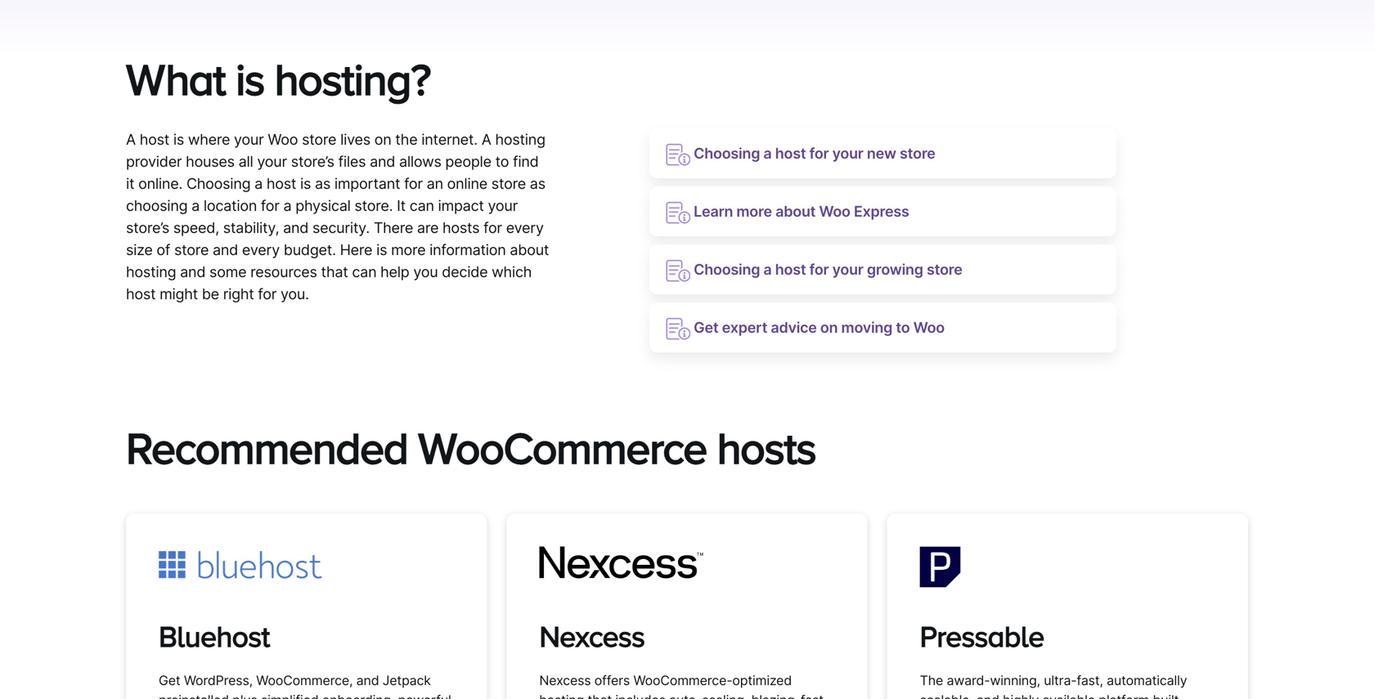Task type: locate. For each thing, give the bounding box(es) containing it.
can right it
[[410, 197, 434, 215]]

award-
[[947, 673, 990, 689]]

here
[[340, 241, 372, 259]]

is up physical
[[300, 175, 311, 193]]

1 horizontal spatial every
[[506, 219, 544, 237]]

is down there
[[376, 241, 387, 259]]

that inside nexcess offers woocommerce-optimized hosting that includes auto-scaling, blazing-fas
[[588, 692, 612, 699]]

woo down what is hosting?
[[268, 131, 298, 149]]

a up "provider"
[[126, 131, 136, 149]]

a up learn more about woo express
[[764, 145, 772, 163]]

0 horizontal spatial as
[[315, 175, 331, 193]]

get wordpress, woocommerce, and jetpack preinstalled plus simplified onboarding, powerfu
[[159, 673, 451, 699]]

more
[[737, 203, 772, 221], [391, 241, 426, 259]]

choosing inside choosing a host for your new store link
[[694, 145, 760, 163]]

store for choosing a host for your growing store
[[927, 261, 963, 279]]

2 more information link image from the top
[[666, 318, 690, 340]]

ultra-
[[1044, 673, 1077, 689]]

to inside a host is where your woo store lives on the internet. a hosting provider houses all your store's files and allows people to find it online. choosing a host is as important for an online store as choosing a location for a physical store. it can impact your store's speed, stability, and security. there are hosts for every size of store and every budget. here is more information about hosting and some resources that can help you decide which host might be right for you.
[[495, 153, 509, 171]]

and up might
[[180, 263, 206, 281]]

right
[[223, 285, 254, 303]]

1 vertical spatial more
[[391, 241, 426, 259]]

0 vertical spatial about
[[776, 203, 816, 221]]

and up onboarding,
[[356, 673, 379, 689]]

and down award-
[[977, 692, 1000, 699]]

your for a host is where your woo store lives on the internet. a hosting provider houses all your store's files and allows people to find it online. choosing a host is as important for an online store as choosing a location for a physical store. it can impact your store's speed, stability, and security. there are hosts for every size of store and every budget. here is more information about hosting and some resources that can help you decide which host might be right for you.
[[234, 131, 264, 149]]

host left might
[[126, 285, 156, 303]]

every down stability,
[[242, 241, 280, 259]]

lives
[[340, 131, 371, 149]]

store right growing
[[927, 261, 963, 279]]

more information link image inside choosing a host for your new store link
[[666, 144, 690, 166]]

as down find
[[530, 175, 546, 193]]

2 nexcess from the top
[[539, 673, 591, 689]]

0 vertical spatial more information link image
[[666, 144, 690, 166]]

1 vertical spatial hosting
[[126, 263, 176, 281]]

1 more information link image from the top
[[666, 144, 690, 166]]

0 horizontal spatial that
[[321, 263, 348, 281]]

winning,
[[990, 673, 1041, 689]]

as up physical
[[315, 175, 331, 193]]

about inside 'link'
[[776, 203, 816, 221]]

1 horizontal spatial on
[[820, 319, 838, 337]]

1 horizontal spatial that
[[588, 692, 612, 699]]

allows
[[399, 153, 441, 171]]

1 horizontal spatial to
[[896, 319, 910, 337]]

get up preinstalled
[[159, 673, 180, 689]]

as
[[315, 175, 331, 193], [530, 175, 546, 193]]

choosing inside choosing a host for your growing store link
[[694, 261, 760, 279]]

more information link image inside 'get expert advice on moving to woo' link
[[666, 318, 690, 340]]

and up important
[[370, 153, 395, 171]]

woocommerce
[[418, 423, 707, 473]]

0 vertical spatial every
[[506, 219, 544, 237]]

choosing up "learn"
[[694, 145, 760, 163]]

blazing-
[[752, 692, 801, 699]]

1 nexcess from the top
[[539, 620, 645, 653]]

hosting down size on the top of the page
[[126, 263, 176, 281]]

a
[[126, 131, 136, 149], [482, 131, 491, 149]]

a left physical
[[283, 197, 292, 215]]

moving
[[841, 319, 893, 337]]

a up the people
[[482, 131, 491, 149]]

more information link image
[[666, 260, 690, 282], [666, 318, 690, 340]]

1 vertical spatial nexcess
[[539, 673, 591, 689]]

budget.
[[284, 241, 336, 259]]

0 vertical spatial get
[[694, 319, 719, 337]]

every
[[506, 219, 544, 237], [242, 241, 280, 259]]

0 vertical spatial can
[[410, 197, 434, 215]]

to left find
[[495, 153, 509, 171]]

hosting up find
[[495, 131, 545, 149]]

1 vertical spatial more information link image
[[666, 318, 690, 340]]

nexcess
[[539, 620, 645, 653], [539, 673, 591, 689]]

1 horizontal spatial get
[[694, 319, 719, 337]]

on left the
[[374, 131, 391, 149]]

store's
[[291, 153, 334, 171], [126, 219, 169, 237]]

store's left files at the top of the page
[[291, 153, 334, 171]]

more up the help
[[391, 241, 426, 259]]

more information link image
[[666, 144, 690, 166], [666, 202, 690, 224]]

0 horizontal spatial get
[[159, 673, 180, 689]]

0 horizontal spatial woo
[[268, 131, 298, 149]]

about
[[776, 203, 816, 221], [510, 241, 549, 259]]

0 vertical spatial to
[[495, 153, 509, 171]]

store right new
[[900, 145, 936, 163]]

0 vertical spatial hosts
[[443, 219, 480, 237]]

host
[[140, 131, 169, 149], [775, 145, 806, 163], [267, 175, 296, 193], [775, 261, 806, 279], [126, 285, 156, 303]]

more information link image inside choosing a host for your growing store link
[[666, 260, 690, 282]]

available
[[1043, 692, 1095, 699]]

your right impact
[[488, 197, 518, 215]]

hosting
[[495, 131, 545, 149], [126, 263, 176, 281], [539, 692, 584, 699]]

1 horizontal spatial woo
[[819, 203, 851, 221]]

nexcess for nexcess offers woocommerce-optimized hosting that includes auto-scaling, blazing-fas
[[539, 673, 591, 689]]

1 vertical spatial can
[[352, 263, 377, 281]]

0 vertical spatial choosing
[[694, 145, 760, 163]]

on right advice
[[820, 319, 838, 337]]

1 a from the left
[[126, 131, 136, 149]]

1 horizontal spatial hosts
[[717, 423, 816, 473]]

your left growing
[[832, 261, 864, 279]]

internet.
[[421, 131, 478, 149]]

for
[[810, 145, 829, 163], [404, 175, 423, 193], [261, 197, 280, 215], [484, 219, 502, 237], [810, 261, 829, 279], [258, 285, 277, 303]]

that down here
[[321, 263, 348, 281]]

nexcess for nexcess
[[539, 620, 645, 653]]

0 horizontal spatial about
[[510, 241, 549, 259]]

hosting left 'includes'
[[539, 692, 584, 699]]

1 vertical spatial that
[[588, 692, 612, 699]]

nexcess inside nexcess offers woocommerce-optimized hosting that includes auto-scaling, blazing-fas
[[539, 673, 591, 689]]

your left new
[[832, 145, 864, 163]]

the
[[395, 131, 418, 149]]

host up learn more about woo express
[[775, 145, 806, 163]]

and
[[370, 153, 395, 171], [283, 219, 309, 237], [213, 241, 238, 259], [180, 263, 206, 281], [356, 673, 379, 689], [977, 692, 1000, 699]]

you
[[413, 263, 438, 281]]

1 vertical spatial every
[[242, 241, 280, 259]]

1 horizontal spatial about
[[776, 203, 816, 221]]

2 a from the left
[[482, 131, 491, 149]]

0 vertical spatial hosting
[[495, 131, 545, 149]]

about up which at the top of page
[[510, 241, 549, 259]]

0 vertical spatial that
[[321, 263, 348, 281]]

0 vertical spatial nexcess
[[539, 620, 645, 653]]

0 vertical spatial more
[[737, 203, 772, 221]]

your
[[234, 131, 264, 149], [832, 145, 864, 163], [257, 153, 287, 171], [488, 197, 518, 215], [832, 261, 864, 279]]

more information link image inside learn more about woo express 'link'
[[666, 202, 690, 224]]

1 more information link image from the top
[[666, 260, 690, 282]]

that down offers
[[588, 692, 612, 699]]

2 vertical spatial choosing
[[694, 261, 760, 279]]

0 horizontal spatial a
[[126, 131, 136, 149]]

0 horizontal spatial hosts
[[443, 219, 480, 237]]

2 more information link image from the top
[[666, 202, 690, 224]]

includes
[[616, 692, 666, 699]]

a host is where your woo store lives on the internet. a hosting provider houses all your store's files and allows people to find it online. choosing a host is as important for an online store as choosing a location for a physical store. it can impact your store's speed, stability, and security. there are hosts for every size of store and every budget. here is more information about hosting and some resources that can help you decide which host might be right for you.
[[126, 131, 549, 303]]

nexcess offers woocommerce-optimized hosting that includes auto-scaling, blazing-fas
[[539, 673, 824, 699]]

there
[[374, 219, 413, 237]]

1 horizontal spatial as
[[530, 175, 546, 193]]

a
[[764, 145, 772, 163], [255, 175, 263, 193], [192, 197, 200, 215], [283, 197, 292, 215], [764, 261, 772, 279]]

store
[[302, 131, 336, 149], [900, 145, 936, 163], [491, 175, 526, 193], [174, 241, 209, 259], [927, 261, 963, 279]]

for up 'get expert advice on moving to woo'
[[810, 261, 829, 279]]

fast,
[[1077, 673, 1103, 689]]

0 horizontal spatial more
[[391, 241, 426, 259]]

store down the speed,
[[174, 241, 209, 259]]

nexcess left offers
[[539, 673, 591, 689]]

size
[[126, 241, 153, 259]]

woo left the "express"
[[819, 203, 851, 221]]

your right all
[[257, 153, 287, 171]]

is
[[236, 54, 264, 104], [173, 131, 184, 149], [300, 175, 311, 193], [376, 241, 387, 259]]

1 vertical spatial woo
[[819, 203, 851, 221]]

can down here
[[352, 263, 377, 281]]

0 vertical spatial on
[[374, 131, 391, 149]]

about inside a host is where your woo store lives on the internet. a hosting provider houses all your store's files and allows people to find it online. choosing a host is as important for an online store as choosing a location for a physical store. it can impact your store's speed, stability, and security. there are hosts for every size of store and every budget. here is more information about hosting and some resources that can help you decide which host might be right for you.
[[510, 241, 549, 259]]

get expert advice on moving to woo
[[690, 319, 945, 337]]

nexcess up offers
[[539, 620, 645, 653]]

and inside the award-winning, ultra-fast, automatically scalable, and highly available platform buil
[[977, 692, 1000, 699]]

hosts
[[443, 219, 480, 237], [717, 423, 816, 473]]

what
[[126, 54, 225, 104]]

on
[[374, 131, 391, 149], [820, 319, 838, 337]]

1 vertical spatial choosing
[[186, 175, 251, 193]]

store's up size on the top of the page
[[126, 219, 169, 237]]

choosing inside a host is where your woo store lives on the internet. a hosting provider houses all your store's files and allows people to find it online. choosing a host is as important for an online store as choosing a location for a physical store. it can impact your store's speed, stability, and security. there are hosts for every size of store and every budget. here is more information about hosting and some resources that can help you decide which host might be right for you.
[[186, 175, 251, 193]]

scaling,
[[702, 692, 748, 699]]

onboarding,
[[322, 692, 395, 699]]

get for get expert advice on moving to woo
[[694, 319, 719, 337]]

provider
[[126, 153, 182, 171]]

every up which at the top of page
[[506, 219, 544, 237]]

you.
[[281, 285, 309, 303]]

choosing
[[694, 145, 760, 163], [186, 175, 251, 193], [694, 261, 760, 279]]

for left an
[[404, 175, 423, 193]]

files
[[338, 153, 366, 171]]

1 vertical spatial get
[[159, 673, 180, 689]]

get inside get wordpress, woocommerce, and jetpack preinstalled plus simplified onboarding, powerfu
[[159, 673, 180, 689]]

0 horizontal spatial store's
[[126, 219, 169, 237]]

2 as from the left
[[530, 175, 546, 193]]

is left where
[[173, 131, 184, 149]]

to
[[495, 153, 509, 171], [896, 319, 910, 337]]

woocommerce,
[[256, 673, 353, 689]]

preinstalled
[[159, 692, 229, 699]]

that
[[321, 263, 348, 281], [588, 692, 612, 699]]

1 vertical spatial store's
[[126, 219, 169, 237]]

1 vertical spatial to
[[896, 319, 910, 337]]

1 horizontal spatial a
[[482, 131, 491, 149]]

to right "moving"
[[896, 319, 910, 337]]

an
[[427, 175, 443, 193]]

1 horizontal spatial store's
[[291, 153, 334, 171]]

get left the expert
[[694, 319, 719, 337]]

about down choosing a host for your new store
[[776, 203, 816, 221]]

0 vertical spatial more information link image
[[666, 260, 690, 282]]

choosing a host for your growing store
[[690, 261, 963, 279]]

2 horizontal spatial woo
[[914, 319, 945, 337]]

2 vertical spatial hosting
[[539, 692, 584, 699]]

is right what
[[236, 54, 264, 104]]

hosting inside nexcess offers woocommerce-optimized hosting that includes auto-scaling, blazing-fas
[[539, 692, 584, 699]]

be
[[202, 285, 219, 303]]

0 vertical spatial woo
[[268, 131, 298, 149]]

get
[[694, 319, 719, 337], [159, 673, 180, 689]]

security.
[[312, 219, 370, 237]]

1 vertical spatial more information link image
[[666, 202, 690, 224]]

more right "learn"
[[737, 203, 772, 221]]

store down find
[[491, 175, 526, 193]]

store left lives
[[302, 131, 336, 149]]

choosing down houses
[[186, 175, 251, 193]]

0 horizontal spatial to
[[495, 153, 509, 171]]

1 vertical spatial about
[[510, 241, 549, 259]]

woo right "moving"
[[914, 319, 945, 337]]

1 horizontal spatial more
[[737, 203, 772, 221]]

a up the speed,
[[192, 197, 200, 215]]

online
[[447, 175, 488, 193]]

more inside a host is where your woo store lives on the internet. a hosting provider houses all your store's files and allows people to find it online. choosing a host is as important for an online store as choosing a location for a physical store. it can impact your store's speed, stability, and security. there are hosts for every size of store and every budget. here is more information about hosting and some resources that can help you decide which host might be right for you.
[[391, 241, 426, 259]]

your up all
[[234, 131, 264, 149]]

can
[[410, 197, 434, 215], [352, 263, 377, 281]]

woo
[[268, 131, 298, 149], [819, 203, 851, 221], [914, 319, 945, 337]]

0 horizontal spatial on
[[374, 131, 391, 149]]

choosing down "learn"
[[694, 261, 760, 279]]



Task type: describe. For each thing, give the bounding box(es) containing it.
recommended
[[126, 423, 408, 473]]

expert
[[722, 319, 768, 337]]

for up information in the top of the page
[[484, 219, 502, 237]]

store for choosing a host for your new store
[[900, 145, 936, 163]]

learn
[[694, 203, 733, 221]]

which
[[492, 263, 532, 281]]

for up learn more about woo express
[[810, 145, 829, 163]]

store for a host is where your woo store lives on the internet. a hosting provider houses all your store's files and allows people to find it online. choosing a host is as important for an online store as choosing a location for a physical store. it can impact your store's speed, stability, and security. there are hosts for every size of store and every budget. here is more information about hosting and some resources that can help you decide which host might be right for you.
[[302, 131, 336, 149]]

of
[[157, 241, 170, 259]]

jetpack
[[383, 673, 431, 689]]

simplified
[[261, 692, 319, 699]]

more information link image for learn more about woo express
[[666, 202, 690, 224]]

0 horizontal spatial every
[[242, 241, 280, 259]]

0 vertical spatial store's
[[291, 153, 334, 171]]

get for get wordpress, woocommerce, and jetpack preinstalled plus simplified onboarding, powerfu
[[159, 673, 180, 689]]

physical
[[296, 197, 351, 215]]

for left you.
[[258, 285, 277, 303]]

choosing a host for your new store link
[[649, 129, 1117, 178]]

learn more about woo express
[[690, 203, 909, 221]]

platform
[[1099, 692, 1150, 699]]

your for choosing a host for your new store
[[832, 145, 864, 163]]

1 horizontal spatial can
[[410, 197, 434, 215]]

the award-winning, ultra-fast, automatically scalable, and highly available platform buil
[[920, 673, 1187, 699]]

all
[[239, 153, 253, 171]]

pressable
[[920, 620, 1044, 653]]

express
[[854, 203, 909, 221]]

optimized
[[732, 673, 792, 689]]

and inside get wordpress, woocommerce, and jetpack preinstalled plus simplified onboarding, powerfu
[[356, 673, 379, 689]]

choosing for choosing a host for your growing store
[[694, 261, 760, 279]]

it
[[126, 175, 134, 193]]

are
[[417, 219, 439, 237]]

stability,
[[223, 219, 279, 237]]

decide
[[442, 263, 488, 281]]

your for choosing a host for your growing store
[[832, 261, 864, 279]]

hosting?
[[275, 54, 430, 104]]

host up advice
[[775, 261, 806, 279]]

offers
[[595, 673, 630, 689]]

recommended woocommerce hosts
[[126, 423, 816, 473]]

1 vertical spatial on
[[820, 319, 838, 337]]

growing
[[867, 261, 923, 279]]

choosing for choosing a host for your new store
[[694, 145, 760, 163]]

and up some
[[213, 241, 238, 259]]

plus
[[232, 692, 257, 699]]

more information link image for choosing a host for your growing store
[[666, 260, 690, 282]]

the
[[920, 673, 943, 689]]

help
[[381, 263, 409, 281]]

resources
[[250, 263, 317, 281]]

get expert advice on moving to woo link
[[649, 303, 1117, 353]]

find
[[513, 153, 539, 171]]

woo inside a host is where your woo store lives on the internet. a hosting provider houses all your store's files and allows people to find it online. choosing a host is as important for an online store as choosing a location for a physical store. it can impact your store's speed, stability, and security. there are hosts for every size of store and every budget. here is more information about hosting and some resources that can help you decide which host might be right for you.
[[268, 131, 298, 149]]

store.
[[355, 197, 393, 215]]

on inside a host is where your woo store lives on the internet. a hosting provider houses all your store's files and allows people to find it online. choosing a host is as important for an online store as choosing a location for a physical store. it can impact your store's speed, stability, and security. there are hosts for every size of store and every budget. here is more information about hosting and some resources that can help you decide which host might be right for you.
[[374, 131, 391, 149]]

wordpress,
[[184, 673, 253, 689]]

more information link image for choosing a host for your new store
[[666, 144, 690, 166]]

scalable,
[[920, 692, 973, 699]]

a up location
[[255, 175, 263, 193]]

more inside 'link'
[[737, 203, 772, 221]]

woocommerce-
[[634, 673, 732, 689]]

that inside a host is where your woo store lives on the internet. a hosting provider houses all your store's files and allows people to find it online. choosing a host is as important for an online store as choosing a location for a physical store. it can impact your store's speed, stability, and security. there are hosts for every size of store and every budget. here is more information about hosting and some resources that can help you decide which host might be right for you.
[[321, 263, 348, 281]]

1 vertical spatial hosts
[[717, 423, 816, 473]]

0 horizontal spatial can
[[352, 263, 377, 281]]

location
[[204, 197, 257, 215]]

advice
[[771, 319, 817, 337]]

hosts inside a host is where your woo store lives on the internet. a hosting provider houses all your store's files and allows people to find it online. choosing a host is as important for an online store as choosing a location for a physical store. it can impact your store's speed, stability, and security. there are hosts for every size of store and every budget. here is more information about hosting and some resources that can help you decide which host might be right for you.
[[443, 219, 480, 237]]

highly
[[1003, 692, 1039, 699]]

it
[[397, 197, 406, 215]]

choosing
[[126, 197, 188, 215]]

some
[[209, 263, 247, 281]]

new
[[867, 145, 896, 163]]

woo inside 'link'
[[819, 203, 851, 221]]

what is hosting?
[[126, 54, 430, 104]]

where
[[188, 131, 230, 149]]

a up the expert
[[764, 261, 772, 279]]

online.
[[138, 175, 183, 193]]

impact
[[438, 197, 484, 215]]

for up stability,
[[261, 197, 280, 215]]

information
[[430, 241, 506, 259]]

and up budget. in the left top of the page
[[283, 219, 309, 237]]

more information link image for get expert advice on moving to woo
[[666, 318, 690, 340]]

houses
[[186, 153, 235, 171]]

1 as from the left
[[315, 175, 331, 193]]

speed,
[[173, 219, 219, 237]]

choosing a host for your new store
[[690, 145, 936, 163]]

bluehost
[[159, 620, 270, 653]]

automatically
[[1107, 673, 1187, 689]]

might
[[160, 285, 198, 303]]

choosing a host for your growing store link
[[649, 245, 1117, 295]]

learn more about woo express link
[[649, 187, 1117, 237]]

host up "provider"
[[140, 131, 169, 149]]

important
[[334, 175, 400, 193]]

2 vertical spatial woo
[[914, 319, 945, 337]]

auto-
[[669, 692, 702, 699]]

people
[[445, 153, 492, 171]]

host up physical
[[267, 175, 296, 193]]



Task type: vqa. For each thing, say whether or not it's contained in the screenshot.


